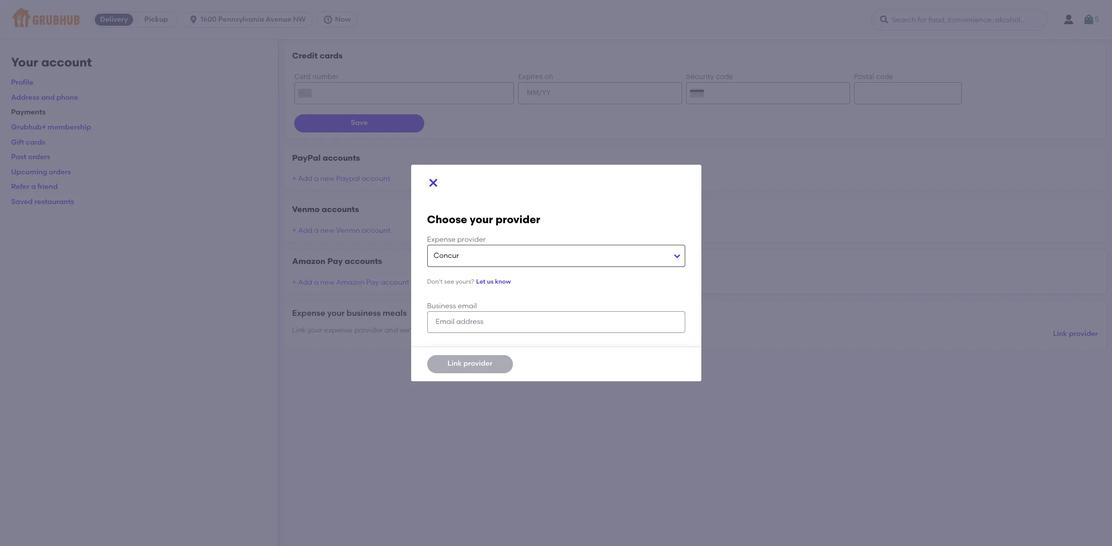 Task type: vqa. For each thing, say whether or not it's contained in the screenshot.
Gift in the left of the page
yes



Task type: describe. For each thing, give the bounding box(es) containing it.
orders for upcoming orders
[[49, 168, 71, 176]]

pickup button
[[135, 12, 178, 28]]

saved
[[11, 198, 33, 206]]

delivery button
[[93, 12, 135, 28]]

refer a friend link
[[11, 183, 58, 191]]

amazon pay accounts
[[292, 257, 382, 266]]

5 button
[[1083, 11, 1100, 29]]

paypal
[[336, 174, 360, 183]]

refer
[[11, 183, 29, 191]]

+ add a new paypal account
[[292, 174, 391, 183]]

grubhub+
[[11, 123, 46, 132]]

your for expense
[[327, 309, 345, 318]]

1 horizontal spatial venmo
[[336, 226, 360, 235]]

save link
[[292, 72, 1099, 132]]

profile link
[[11, 78, 33, 87]]

1 horizontal spatial pay
[[366, 278, 379, 287]]

svg image for 1600 pennsylvania avenue nw
[[189, 15, 199, 25]]

your for choose
[[470, 213, 493, 226]]

add for paypal accounts
[[298, 174, 313, 183]]

meals
[[383, 309, 407, 318]]

2 horizontal spatial link
[[1054, 330, 1068, 339]]

pickup
[[145, 15, 168, 24]]

new for amazon
[[321, 278, 335, 287]]

hours
[[496, 326, 514, 335]]

confirmation.
[[545, 326, 591, 335]]

0 vertical spatial amazon
[[292, 257, 326, 266]]

membership
[[48, 123, 91, 132]]

now
[[335, 15, 351, 24]]

gift cards
[[11, 138, 45, 147]]

a for amazon
[[314, 278, 319, 287]]

cards for gift cards
[[26, 138, 45, 147]]

expense for expense your business meals
[[292, 309, 326, 318]]

nw
[[293, 15, 306, 24]]

1 vertical spatial link provider button
[[427, 355, 513, 373]]

credit
[[292, 51, 318, 61]]

link for link your expense provider and we'll send receipts within 24 hours of order confirmation. link provider
[[292, 326, 306, 335]]

expense your business meals
[[292, 309, 407, 318]]

Email address email field
[[427, 312, 685, 333]]

1 vertical spatial amazon
[[336, 278, 365, 287]]

0 vertical spatial venmo
[[292, 205, 320, 214]]

order
[[525, 326, 543, 335]]

new for venmo
[[321, 226, 335, 235]]

main navigation navigation
[[0, 0, 1113, 39]]

+ add a new paypal account link
[[292, 174, 391, 183]]

save
[[351, 119, 368, 127]]

save button
[[294, 114, 425, 132]]

address
[[11, 93, 39, 102]]

us
[[487, 278, 494, 286]]

let us know button
[[476, 273, 511, 291]]

payments link
[[11, 108, 46, 117]]

business
[[347, 309, 381, 318]]

+ add a new amazon pay account link
[[292, 278, 410, 287]]

phone
[[56, 93, 78, 102]]

new for paypal
[[321, 174, 335, 183]]

grubhub+ membership
[[11, 123, 91, 132]]

send
[[416, 326, 433, 335]]

pennsylvania
[[218, 15, 264, 24]]

past orders
[[11, 153, 50, 161]]

yours?
[[456, 278, 474, 286]]

choose your provider
[[427, 213, 541, 226]]

don't
[[427, 278, 443, 286]]

0 vertical spatial link provider button
[[1054, 325, 1099, 344]]

expense provider
[[427, 235, 486, 244]]

+ add a new amazon pay account
[[292, 278, 410, 287]]

refer a friend
[[11, 183, 58, 191]]

accounts for venmo accounts
[[322, 205, 359, 214]]

avenue
[[266, 15, 291, 24]]

expense
[[324, 326, 353, 335]]

know
[[495, 278, 511, 286]]

business
[[427, 302, 456, 311]]

cards for credit cards
[[320, 51, 343, 61]]

past
[[11, 153, 27, 161]]



Task type: locate. For each thing, give the bounding box(es) containing it.
accounts up + add a new amazon pay account
[[345, 257, 382, 266]]

0 vertical spatial your
[[470, 213, 493, 226]]

orders up friend
[[49, 168, 71, 176]]

orders for past orders
[[28, 153, 50, 161]]

svg image
[[880, 15, 890, 25]]

0 horizontal spatial expense
[[292, 309, 326, 318]]

add down amazon pay accounts
[[298, 278, 313, 287]]

venmo down venmo accounts
[[336, 226, 360, 235]]

gift cards link
[[11, 138, 45, 147]]

we'll
[[400, 326, 415, 335]]

address and phone
[[11, 93, 78, 102]]

link provider button
[[1054, 325, 1099, 344], [427, 355, 513, 373]]

your left expense
[[308, 326, 323, 335]]

pay
[[328, 257, 343, 266], [366, 278, 379, 287]]

link your expense provider and we'll send receipts within 24 hours of order confirmation. link provider
[[292, 326, 1099, 339]]

accounts up + add a new paypal account link
[[323, 153, 360, 163]]

2 add from the top
[[298, 226, 313, 235]]

let
[[476, 278, 486, 286]]

pay up business
[[366, 278, 379, 287]]

0 vertical spatial cards
[[320, 51, 343, 61]]

account up amazon pay accounts
[[362, 226, 391, 235]]

2 vertical spatial add
[[298, 278, 313, 287]]

0 horizontal spatial cards
[[26, 138, 45, 147]]

account up phone
[[41, 55, 92, 70]]

3 new from the top
[[321, 278, 335, 287]]

payments
[[11, 108, 46, 117]]

new
[[321, 174, 335, 183], [321, 226, 335, 235], [321, 278, 335, 287]]

provider
[[496, 213, 541, 226], [458, 235, 486, 244], [354, 326, 383, 335], [1070, 330, 1099, 339], [464, 360, 493, 368]]

1 + from the top
[[292, 174, 297, 183]]

svg image for 5
[[1083, 14, 1096, 26]]

svg image for now
[[323, 15, 333, 25]]

venmo accounts
[[292, 205, 359, 214]]

see
[[444, 278, 454, 286]]

expense
[[427, 235, 456, 244], [292, 309, 326, 318]]

add down paypal
[[298, 174, 313, 183]]

your up the expense provider
[[470, 213, 493, 226]]

a for paypal
[[314, 174, 319, 183]]

venmo
[[292, 205, 320, 214], [336, 226, 360, 235]]

new down venmo accounts
[[321, 226, 335, 235]]

accounts up + add a new venmo account
[[322, 205, 359, 214]]

paypal
[[292, 153, 321, 163]]

1 vertical spatial and
[[385, 326, 398, 335]]

0 horizontal spatial link
[[292, 326, 306, 335]]

add for venmo accounts
[[298, 226, 313, 235]]

1600
[[201, 15, 217, 24]]

upcoming orders
[[11, 168, 71, 176]]

0 vertical spatial expense
[[427, 235, 456, 244]]

0 vertical spatial new
[[321, 174, 335, 183]]

within
[[464, 326, 484, 335]]

saved restaurants link
[[11, 198, 74, 206]]

your up expense
[[327, 309, 345, 318]]

amazon down + add a new venmo account
[[292, 257, 326, 266]]

1 vertical spatial add
[[298, 226, 313, 235]]

svg image inside now button
[[323, 15, 333, 25]]

and left phone
[[41, 93, 55, 102]]

2 horizontal spatial your
[[470, 213, 493, 226]]

2 + from the top
[[292, 226, 297, 235]]

link provider
[[448, 360, 493, 368]]

1 vertical spatial pay
[[366, 278, 379, 287]]

0 horizontal spatial your
[[308, 326, 323, 335]]

1 vertical spatial new
[[321, 226, 335, 235]]

0 horizontal spatial venmo
[[292, 205, 320, 214]]

a
[[314, 174, 319, 183], [31, 183, 36, 191], [314, 226, 319, 235], [314, 278, 319, 287]]

1 horizontal spatial amazon
[[336, 278, 365, 287]]

+ down paypal
[[292, 174, 297, 183]]

friend
[[37, 183, 58, 191]]

1 horizontal spatial your
[[327, 309, 345, 318]]

a down amazon pay accounts
[[314, 278, 319, 287]]

1 vertical spatial accounts
[[322, 205, 359, 214]]

venmo up + add a new venmo account
[[292, 205, 320, 214]]

upcoming orders link
[[11, 168, 71, 176]]

your account
[[11, 55, 92, 70]]

+
[[292, 174, 297, 183], [292, 226, 297, 235], [292, 278, 297, 287]]

paypal accounts
[[292, 153, 360, 163]]

2 new from the top
[[321, 226, 335, 235]]

a down paypal accounts
[[314, 174, 319, 183]]

link for link provider
[[448, 360, 462, 368]]

a down venmo accounts
[[314, 226, 319, 235]]

gift
[[11, 138, 24, 147]]

svg image inside 5 button
[[1083, 14, 1096, 26]]

1 horizontal spatial link provider button
[[1054, 325, 1099, 344]]

saved restaurants
[[11, 198, 74, 206]]

+ add a new venmo account
[[292, 226, 391, 235]]

orders up upcoming orders link
[[28, 153, 50, 161]]

cards right "credit"
[[320, 51, 343, 61]]

and inside link your expense provider and we'll send receipts within 24 hours of order confirmation. link provider
[[385, 326, 398, 335]]

0 vertical spatial orders
[[28, 153, 50, 161]]

1600 pennsylvania avenue nw
[[201, 15, 306, 24]]

restaurants
[[34, 198, 74, 206]]

0 horizontal spatial amazon
[[292, 257, 326, 266]]

0 vertical spatial add
[[298, 174, 313, 183]]

1 vertical spatial cards
[[26, 138, 45, 147]]

0 horizontal spatial and
[[41, 93, 55, 102]]

cards up past orders link
[[26, 138, 45, 147]]

+ for paypal accounts
[[292, 174, 297, 183]]

a for venmo
[[314, 226, 319, 235]]

now button
[[317, 12, 362, 28]]

+ add a new venmo account link
[[292, 226, 391, 235]]

0 vertical spatial accounts
[[323, 153, 360, 163]]

your inside link your expense provider and we'll send receipts within 24 hours of order confirmation. link provider
[[308, 326, 323, 335]]

don't see yours? let us know
[[427, 278, 511, 286]]

receipts
[[435, 326, 462, 335]]

account right the paypal
[[362, 174, 391, 183]]

1 new from the top
[[321, 174, 335, 183]]

add
[[298, 174, 313, 183], [298, 226, 313, 235], [298, 278, 313, 287]]

choose
[[427, 213, 468, 226]]

5
[[1096, 15, 1100, 24]]

expense for expense provider
[[427, 235, 456, 244]]

expense up expense
[[292, 309, 326, 318]]

credit cards
[[292, 51, 343, 61]]

1600 pennsylvania avenue nw button
[[182, 12, 317, 28]]

a right refer
[[31, 183, 36, 191]]

cards
[[320, 51, 343, 61], [26, 138, 45, 147]]

3 + from the top
[[292, 278, 297, 287]]

2 vertical spatial accounts
[[345, 257, 382, 266]]

your
[[11, 55, 38, 70]]

delivery
[[100, 15, 128, 24]]

1 vertical spatial your
[[327, 309, 345, 318]]

email
[[458, 302, 477, 311]]

accounts for paypal accounts
[[323, 153, 360, 163]]

business email
[[427, 302, 477, 311]]

of
[[516, 326, 523, 335]]

1 vertical spatial orders
[[49, 168, 71, 176]]

orders
[[28, 153, 50, 161], [49, 168, 71, 176]]

+ for venmo accounts
[[292, 226, 297, 235]]

1 add from the top
[[298, 174, 313, 183]]

1 vertical spatial +
[[292, 226, 297, 235]]

+ down venmo accounts
[[292, 226, 297, 235]]

3 add from the top
[[298, 278, 313, 287]]

1 vertical spatial expense
[[292, 309, 326, 318]]

24
[[486, 326, 494, 335]]

+ for amazon pay accounts
[[292, 278, 297, 287]]

pay up + add a new amazon pay account link
[[328, 257, 343, 266]]

expense down "choose"
[[427, 235, 456, 244]]

svg image inside 1600 pennsylvania avenue nw button
[[189, 15, 199, 25]]

grubhub+ membership link
[[11, 123, 91, 132]]

link inside button
[[448, 360, 462, 368]]

+ down amazon pay accounts
[[292, 278, 297, 287]]

1 horizontal spatial cards
[[320, 51, 343, 61]]

0 vertical spatial +
[[292, 174, 297, 183]]

new down amazon pay accounts
[[321, 278, 335, 287]]

1 horizontal spatial and
[[385, 326, 398, 335]]

0 vertical spatial pay
[[328, 257, 343, 266]]

address and phone link
[[11, 93, 78, 102]]

account up meals
[[381, 278, 410, 287]]

amazon
[[292, 257, 326, 266], [336, 278, 365, 287]]

svg image
[[1083, 14, 1096, 26], [189, 15, 199, 25], [323, 15, 333, 25], [427, 177, 439, 189]]

add down venmo accounts
[[298, 226, 313, 235]]

2 vertical spatial +
[[292, 278, 297, 287]]

0 vertical spatial and
[[41, 93, 55, 102]]

1 horizontal spatial expense
[[427, 235, 456, 244]]

your for link
[[308, 326, 323, 335]]

1 horizontal spatial link
[[448, 360, 462, 368]]

upcoming
[[11, 168, 47, 176]]

link
[[292, 326, 306, 335], [1054, 330, 1068, 339], [448, 360, 462, 368]]

past orders link
[[11, 153, 50, 161]]

accounts
[[323, 153, 360, 163], [322, 205, 359, 214], [345, 257, 382, 266]]

2 vertical spatial new
[[321, 278, 335, 287]]

your
[[470, 213, 493, 226], [327, 309, 345, 318], [308, 326, 323, 335]]

account
[[41, 55, 92, 70], [362, 174, 391, 183], [362, 226, 391, 235], [381, 278, 410, 287]]

and
[[41, 93, 55, 102], [385, 326, 398, 335]]

0 horizontal spatial link provider button
[[427, 355, 513, 373]]

1 vertical spatial venmo
[[336, 226, 360, 235]]

amazon down amazon pay accounts
[[336, 278, 365, 287]]

add for amazon pay accounts
[[298, 278, 313, 287]]

new left the paypal
[[321, 174, 335, 183]]

0 horizontal spatial pay
[[328, 257, 343, 266]]

2 vertical spatial your
[[308, 326, 323, 335]]

and left we'll
[[385, 326, 398, 335]]

profile
[[11, 78, 33, 87]]



